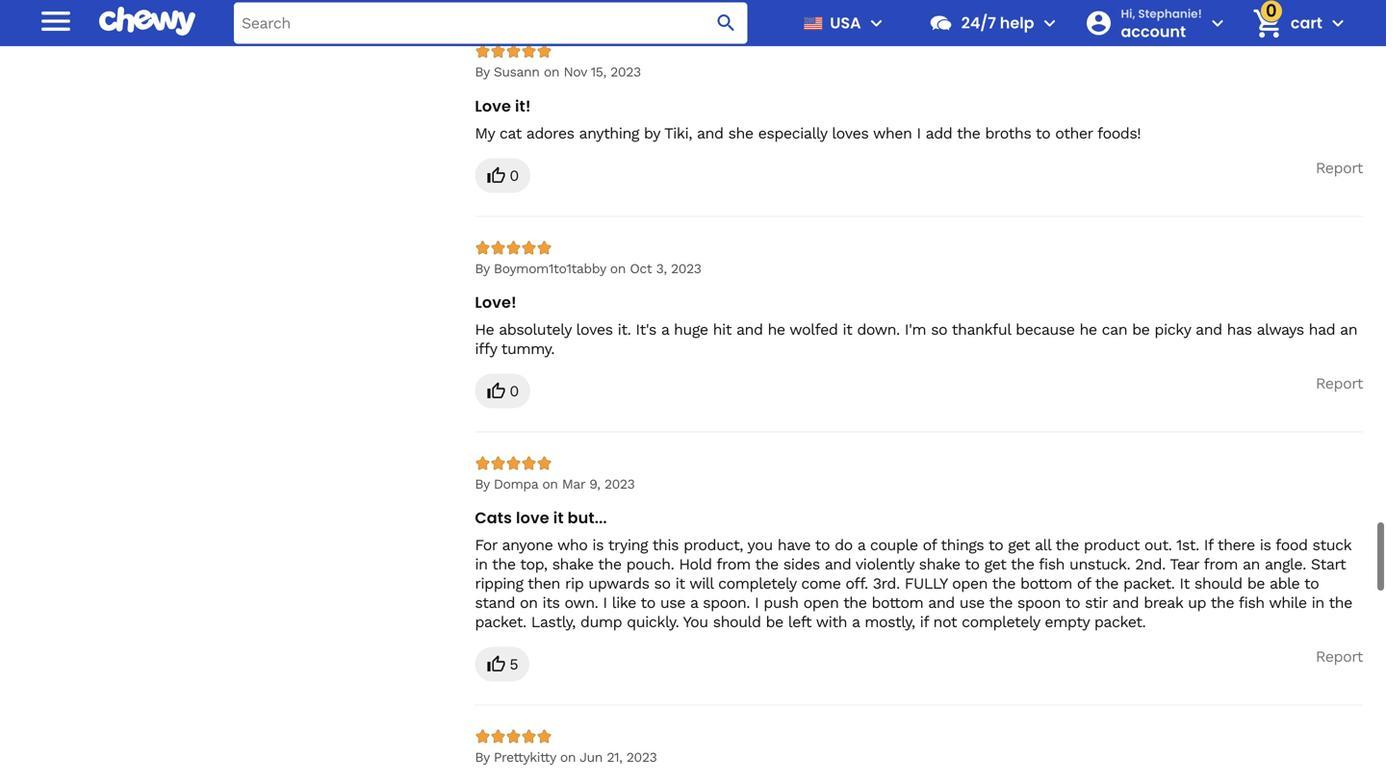 Task type: locate. For each thing, give the bounding box(es) containing it.
1 horizontal spatial he
[[1080, 322, 1097, 341]]

2 vertical spatial be
[[766, 615, 783, 633]]

0 horizontal spatial is
[[592, 538, 604, 556]]

of up stir
[[1077, 577, 1091, 595]]

2023 right 21,
[[626, 752, 657, 768]]

1 horizontal spatial shake
[[919, 557, 960, 576]]

able
[[1270, 577, 1300, 595]]

upwards
[[588, 577, 649, 595]]

2nd.
[[1135, 557, 1166, 576]]

hit
[[713, 322, 732, 341]]

shake up fully
[[919, 557, 960, 576]]

2023 right 15,
[[610, 66, 641, 82]]

an right had
[[1340, 322, 1358, 341]]

1 0 from the top
[[510, 168, 519, 187]]

there
[[1218, 538, 1255, 556]]

1 shake from the left
[[552, 557, 594, 576]]

and right stir
[[1113, 596, 1139, 614]]

loves left the it.
[[576, 322, 613, 341]]

so right i'm
[[931, 322, 947, 341]]

love it! my cat adores anything by tiki, and she especially loves when i add the broths to other foods!
[[475, 97, 1141, 144]]

0 vertical spatial fish
[[1039, 557, 1065, 576]]

0 vertical spatial should
[[1195, 577, 1243, 595]]

by up love!
[[475, 263, 490, 278]]

2023 right 9,
[[604, 478, 635, 494]]

1 by from the top
[[475, 66, 490, 82]]

i
[[917, 126, 921, 144], [603, 596, 607, 614], [755, 596, 759, 614]]

anything
[[579, 126, 639, 144]]

all
[[1035, 538, 1051, 556]]

3rd.
[[873, 577, 900, 595]]

0 vertical spatial it
[[843, 322, 852, 341]]

chewy support image
[[929, 11, 954, 36]]

from down product, at bottom
[[716, 557, 751, 576]]

items image
[[1251, 6, 1285, 40]]

0 horizontal spatial loves
[[576, 322, 613, 341]]

0 horizontal spatial should
[[713, 615, 761, 633]]

shake down the who at the left of the page
[[552, 557, 594, 576]]

open down things
[[952, 577, 988, 595]]

1 horizontal spatial bottom
[[1020, 577, 1072, 595]]

1 horizontal spatial completely
[[962, 615, 1040, 633]]

1 horizontal spatial should
[[1195, 577, 1243, 595]]

2 0 button from the top
[[475, 376, 530, 410]]

product
[[1084, 538, 1140, 556]]

0 horizontal spatial it
[[553, 509, 564, 531]]

report for loves
[[1316, 376, 1363, 395]]

2023 for cat
[[610, 66, 641, 82]]

on
[[544, 66, 559, 82], [610, 263, 626, 278], [542, 478, 558, 494], [520, 596, 538, 614], [560, 752, 576, 768]]

0 horizontal spatial menu image
[[37, 2, 75, 40]]

3 by from the top
[[475, 478, 490, 494]]

3 report button from the top
[[1316, 649, 1363, 668]]

off.
[[846, 577, 868, 595]]

tear
[[1170, 557, 1199, 576]]

1 0 button from the top
[[475, 160, 530, 195]]

should down spoon.
[[713, 615, 761, 633]]

it right love
[[553, 509, 564, 531]]

1 vertical spatial it
[[553, 509, 564, 531]]

it left down. at right
[[843, 322, 852, 341]]

completely
[[718, 577, 796, 595], [962, 615, 1040, 633]]

he
[[475, 322, 494, 341]]

0 horizontal spatial use
[[660, 596, 685, 614]]

0 vertical spatial in
[[475, 557, 488, 576]]

you
[[683, 615, 708, 633]]

2023 for loves
[[671, 263, 701, 278]]

on for but...
[[542, 478, 558, 494]]

to down start
[[1304, 577, 1319, 595]]

2 is from the left
[[1260, 538, 1271, 556]]

be left able
[[1247, 577, 1265, 595]]

to left other
[[1036, 126, 1051, 144]]

0 horizontal spatial from
[[716, 557, 751, 576]]

1 vertical spatial fish
[[1239, 596, 1265, 614]]

1 horizontal spatial i
[[755, 596, 759, 614]]

trying
[[608, 538, 648, 556]]

0 horizontal spatial shake
[[552, 557, 594, 576]]

by left prettykitty
[[475, 752, 490, 768]]

of left things
[[923, 538, 936, 556]]

picky
[[1155, 322, 1191, 341]]

2 report from the top
[[1316, 376, 1363, 395]]

0 horizontal spatial an
[[1243, 557, 1260, 576]]

1 report from the top
[[1316, 161, 1363, 179]]

stephanie!
[[1138, 6, 1202, 21]]

1 horizontal spatial in
[[1312, 596, 1324, 614]]

a inside love! he absolutely loves it. it's a huge hit and he wolfed it down. i'm so thankful because he can be picky and has always had an iffy tummy.
[[661, 322, 669, 341]]

1 horizontal spatial use
[[960, 596, 985, 614]]

0 vertical spatial 0
[[510, 168, 519, 187]]

break
[[1144, 596, 1183, 614]]

and down do
[[825, 557, 851, 576]]

1 vertical spatial report
[[1316, 376, 1363, 395]]

use down things
[[960, 596, 985, 614]]

0 horizontal spatial completely
[[718, 577, 796, 595]]

3 report from the top
[[1316, 650, 1363, 668]]

is right the who at the left of the page
[[592, 538, 604, 556]]

i left like
[[603, 596, 607, 614]]

0 down cat
[[510, 168, 519, 187]]

on left the its
[[520, 596, 538, 614]]

the inside the 'love it! my cat adores anything by tiki, and she especially loves when i add the broths to other foods!'
[[957, 126, 980, 144]]

fully
[[905, 577, 947, 595]]

always
[[1257, 322, 1304, 341]]

1 horizontal spatial loves
[[832, 126, 869, 144]]

love
[[516, 509, 549, 531]]

loves left the when
[[832, 126, 869, 144]]

1 vertical spatial completely
[[962, 615, 1040, 633]]

dompa
[[494, 478, 538, 494]]

1 horizontal spatial be
[[1132, 322, 1150, 341]]

i left 'add' in the top right of the page
[[917, 126, 921, 144]]

so down pouch.
[[654, 577, 671, 595]]

1 horizontal spatial of
[[1077, 577, 1091, 595]]

hold
[[679, 557, 712, 576]]

add
[[926, 126, 952, 144]]

open
[[952, 577, 988, 595], [803, 596, 839, 614]]

completely down spoon
[[962, 615, 1040, 633]]

1 vertical spatial 0
[[510, 384, 519, 402]]

1 horizontal spatial get
[[1008, 538, 1030, 556]]

he left can
[[1080, 322, 1097, 341]]

a right "it's"
[[661, 322, 669, 341]]

open down "come"
[[803, 596, 839, 614]]

24/7 help link
[[921, 0, 1034, 46]]

be
[[1132, 322, 1150, 341], [1247, 577, 1265, 595], [766, 615, 783, 633]]

by left susann at the left of the page
[[475, 66, 490, 82]]

stand
[[475, 596, 515, 614]]

0 vertical spatial so
[[931, 322, 947, 341]]

an down there in the bottom right of the page
[[1243, 557, 1260, 576]]

0 horizontal spatial open
[[803, 596, 839, 614]]

1 horizontal spatial so
[[931, 322, 947, 341]]

fish down all
[[1039, 557, 1065, 576]]

love!
[[475, 293, 517, 315]]

packet. down 2nd.
[[1123, 577, 1175, 595]]

use
[[660, 596, 685, 614], [960, 596, 985, 614]]

on left mar
[[542, 478, 558, 494]]

by left dompa
[[475, 478, 490, 494]]

in down for
[[475, 557, 488, 576]]

0 vertical spatial of
[[923, 538, 936, 556]]

1 horizontal spatial from
[[1204, 557, 1238, 576]]

0 vertical spatial loves
[[832, 126, 869, 144]]

like
[[612, 596, 636, 614]]

completely up push
[[718, 577, 796, 595]]

from down if
[[1204, 557, 1238, 576]]

1 vertical spatial 0 button
[[475, 376, 530, 410]]

and left has
[[1196, 322, 1222, 341]]

anyone
[[502, 538, 553, 556]]

1 vertical spatial loves
[[576, 322, 613, 341]]

it inside love! he absolutely loves it. it's a huge hit and he wolfed it down. i'm so thankful because he can be picky and has always had an iffy tummy.
[[843, 322, 852, 341]]

use up quickly.
[[660, 596, 685, 614]]

on left nov
[[544, 66, 559, 82]]

0 vertical spatial an
[[1340, 322, 1358, 341]]

report for but...
[[1316, 650, 1363, 668]]

0 button down the iffy
[[475, 376, 530, 410]]

to up empty on the bottom of page
[[1065, 596, 1080, 614]]

in right while
[[1312, 596, 1324, 614]]

it left will at the bottom of page
[[675, 577, 685, 595]]

if
[[1204, 538, 1213, 556]]

2 vertical spatial report button
[[1316, 649, 1363, 668]]

has
[[1227, 322, 1252, 341]]

0 horizontal spatial of
[[923, 538, 936, 556]]

0 vertical spatial be
[[1132, 322, 1150, 341]]

0 button for he
[[475, 376, 530, 410]]

to left do
[[815, 538, 830, 556]]

21,
[[607, 752, 622, 768]]

so inside the cats love it but... for anyone who is trying this product, you have to do a couple of things to get all the product out.  1st. if there is food stuck in the top, shake the pouch. hold from the sides and violently shake to get the fish unstuck.  2nd. tear from an angle. start ripping then rip upwards so it will completely come off. 3rd. fully open the bottom of the packet. it should be able to stand on its own. i like to use a spoon. i push open the bottom and use the spoon to stir and break up the fish while in the packet. lastly, dump quickly. you should be left with a mostly, if not completely empty packet.
[[654, 577, 671, 595]]

1 horizontal spatial an
[[1340, 322, 1358, 341]]

fish left while
[[1239, 596, 1265, 614]]

should up up
[[1195, 577, 1243, 595]]

and
[[697, 126, 723, 144], [736, 322, 763, 341], [1196, 322, 1222, 341], [825, 557, 851, 576], [928, 596, 955, 614], [1113, 596, 1139, 614]]

submit search image
[[715, 12, 738, 35]]

menu image right usa
[[865, 12, 888, 35]]

0 down tummy.
[[510, 384, 519, 402]]

cart
[[1291, 12, 1323, 34]]

be right can
[[1132, 322, 1150, 341]]

fish
[[1039, 557, 1065, 576], [1239, 596, 1265, 614]]

be down push
[[766, 615, 783, 633]]

so inside love! he absolutely loves it. it's a huge hit and he wolfed it down. i'm so thankful because he can be picky and has always had an iffy tummy.
[[931, 322, 947, 341]]

2 horizontal spatial it
[[843, 322, 852, 341]]

spoon.
[[703, 596, 750, 614]]

0 for it!
[[510, 168, 519, 187]]

is left food
[[1260, 538, 1271, 556]]

i inside the 'love it! my cat adores anything by tiki, and she especially loves when i add the broths to other foods!'
[[917, 126, 921, 144]]

1 vertical spatial report button
[[1316, 376, 1363, 395]]

0 vertical spatial completely
[[718, 577, 796, 595]]

is
[[592, 538, 604, 556], [1260, 538, 1271, 556]]

get
[[1008, 538, 1030, 556], [984, 557, 1006, 576]]

0 vertical spatial open
[[952, 577, 988, 595]]

1 vertical spatial bottom
[[872, 596, 923, 614]]

menu image left chewy home image
[[37, 2, 75, 40]]

loves inside love! he absolutely loves it. it's a huge hit and he wolfed it down. i'm so thankful because he can be picky and has always had an iffy tummy.
[[576, 322, 613, 341]]

on left oct
[[610, 263, 626, 278]]

push
[[764, 596, 799, 614]]

2023 for but...
[[604, 478, 635, 494]]

0
[[510, 168, 519, 187], [510, 384, 519, 402]]

1 vertical spatial so
[[654, 577, 671, 595]]

0 vertical spatial report
[[1316, 161, 1363, 179]]

up
[[1188, 596, 1206, 614]]

cats
[[475, 509, 512, 531]]

0 vertical spatial report button
[[1316, 160, 1363, 179]]

of
[[923, 538, 936, 556], [1077, 577, 1091, 595]]

1 vertical spatial open
[[803, 596, 839, 614]]

nov
[[564, 66, 587, 82]]

0 vertical spatial 0 button
[[475, 160, 530, 195]]

2 from from the left
[[1204, 557, 1238, 576]]

24/7
[[961, 12, 996, 34]]

report
[[1316, 161, 1363, 179], [1316, 376, 1363, 395], [1316, 650, 1363, 668]]

a
[[661, 322, 669, 341], [857, 538, 865, 556], [690, 596, 698, 614], [852, 615, 860, 633]]

1 horizontal spatial it
[[675, 577, 685, 595]]

so
[[931, 322, 947, 341], [654, 577, 671, 595]]

0 button down cat
[[475, 160, 530, 195]]

report button for but...
[[1316, 649, 1363, 668]]

he left wolfed
[[768, 322, 785, 341]]

0 horizontal spatial so
[[654, 577, 671, 595]]

0 for he
[[510, 384, 519, 402]]

and left she
[[697, 126, 723, 144]]

2 report button from the top
[[1316, 376, 1363, 395]]

violently
[[856, 557, 914, 576]]

1 vertical spatial an
[[1243, 557, 1260, 576]]

0 horizontal spatial he
[[768, 322, 785, 341]]

1 he from the left
[[768, 322, 785, 341]]

not
[[933, 615, 957, 633]]

2 horizontal spatial i
[[917, 126, 921, 144]]

be inside love! he absolutely loves it. it's a huge hit and he wolfed it down. i'm so thankful because he can be picky and has always had an iffy tummy.
[[1132, 322, 1150, 341]]

5 button
[[475, 649, 530, 684]]

1 horizontal spatial fish
[[1239, 596, 1265, 614]]

1 horizontal spatial open
[[952, 577, 988, 595]]

i left push
[[755, 596, 759, 614]]

2 vertical spatial report
[[1316, 650, 1363, 668]]

2 horizontal spatial be
[[1247, 577, 1265, 595]]

2 by from the top
[[475, 263, 490, 278]]

food
[[1276, 538, 1308, 556]]

bottom up mostly,
[[872, 596, 923, 614]]

by for love
[[475, 66, 490, 82]]

report for cat
[[1316, 161, 1363, 179]]

to down things
[[965, 557, 980, 576]]

menu image
[[37, 2, 75, 40], [865, 12, 888, 35]]

foods!
[[1097, 126, 1141, 144]]

report button
[[1316, 160, 1363, 179], [1316, 376, 1363, 395], [1316, 649, 1363, 668]]

sides
[[783, 557, 820, 576]]

1 vertical spatial should
[[713, 615, 761, 633]]

1 horizontal spatial menu image
[[865, 12, 888, 35]]

0 horizontal spatial in
[[475, 557, 488, 576]]

start
[[1311, 557, 1346, 576]]

1 vertical spatial be
[[1247, 577, 1265, 595]]

2 0 from the top
[[510, 384, 519, 402]]

1 report button from the top
[[1316, 160, 1363, 179]]

bottom up spoon
[[1020, 577, 1072, 595]]

it
[[843, 322, 852, 341], [553, 509, 564, 531], [675, 577, 685, 595]]

0 horizontal spatial get
[[984, 557, 1006, 576]]

by susann on nov 15, 2023
[[475, 66, 641, 82]]

on left the jun
[[560, 752, 576, 768]]

1 horizontal spatial is
[[1260, 538, 1271, 556]]

1 from from the left
[[716, 557, 751, 576]]

2023 right 3,
[[671, 263, 701, 278]]

can
[[1102, 322, 1127, 341]]

0 button
[[475, 160, 530, 195], [475, 376, 530, 410]]



Task type: describe. For each thing, give the bounding box(es) containing it.
1 vertical spatial in
[[1312, 596, 1324, 614]]

an inside love! he absolutely loves it. it's a huge hit and he wolfed it down. i'm so thankful because he can be picky and has always had an iffy tummy.
[[1340, 322, 1358, 341]]

stuck
[[1313, 538, 1351, 556]]

a up you
[[690, 596, 698, 614]]

it.
[[618, 322, 631, 341]]

product,
[[684, 538, 743, 556]]

quickly.
[[627, 615, 679, 633]]

this
[[652, 538, 679, 556]]

cats love it but... for anyone who is trying this product, you have to do a couple of things to get all the product out.  1st. if there is food stuck in the top, shake the pouch. hold from the sides and violently shake to get the fish unstuck.  2nd. tear from an angle. start ripping then rip upwards so it will completely come off. 3rd. fully open the bottom of the packet. it should be able to stand on its own. i like to use a spoon. i push open the bottom and use the spoon to stir and break up the fish while in the packet. lastly, dump quickly. you should be left with a mostly, if not completely empty packet.
[[475, 509, 1352, 633]]

when
[[873, 126, 912, 144]]

account
[[1121, 20, 1186, 42]]

love! he absolutely loves it. it's a huge hit and he wolfed it down. i'm so thankful because he can be picky and has always had an iffy tummy.
[[475, 293, 1358, 360]]

on inside the cats love it but... for anyone who is trying this product, you have to do a couple of things to get all the product out.  1st. if there is food stuck in the top, shake the pouch. hold from the sides and violently shake to get the fish unstuck.  2nd. tear from an angle. start ripping then rip upwards so it will completely come off. 3rd. fully open the bottom of the packet. it should be able to stand on its own. i like to use a spoon. i push open the bottom and use the spoon to stir and break up the fish while in the packet. lastly, dump quickly. you should be left with a mostly, if not completely empty packet.
[[520, 596, 538, 614]]

help menu image
[[1038, 12, 1061, 35]]

and inside the 'love it! my cat adores anything by tiki, and she especially loves when i add the broths to other foods!'
[[697, 126, 723, 144]]

boymom1to1tabby
[[494, 263, 606, 278]]

report button for cat
[[1316, 160, 1363, 179]]

to right things
[[989, 538, 1003, 556]]

on for cat
[[544, 66, 559, 82]]

1 use from the left
[[660, 596, 685, 614]]

packet. down stir
[[1094, 615, 1146, 633]]

come
[[801, 577, 841, 595]]

my
[[475, 126, 495, 144]]

dump
[[580, 615, 622, 633]]

2 vertical spatial it
[[675, 577, 685, 595]]

5
[[510, 657, 518, 676]]

especially
[[758, 126, 827, 144]]

3,
[[656, 263, 667, 278]]

by dompa on mar 9, 2023
[[475, 478, 635, 494]]

menu image inside usa dropdown button
[[865, 12, 888, 35]]

top,
[[520, 557, 547, 576]]

cart menu image
[[1327, 12, 1350, 35]]

24/7 help
[[961, 12, 1034, 34]]

you
[[748, 538, 773, 556]]

love
[[475, 97, 511, 119]]

with
[[816, 615, 847, 633]]

0 horizontal spatial be
[[766, 615, 783, 633]]

2 use from the left
[[960, 596, 985, 614]]

a right the with
[[852, 615, 860, 633]]

usa
[[830, 12, 861, 34]]

absolutely
[[499, 322, 571, 341]]

to up quickly.
[[641, 596, 655, 614]]

it's
[[636, 322, 656, 341]]

tummy.
[[501, 342, 555, 360]]

0 button for it!
[[475, 160, 530, 195]]

0 vertical spatial get
[[1008, 538, 1030, 556]]

by for love!
[[475, 263, 490, 278]]

15,
[[591, 66, 606, 82]]

mostly,
[[865, 615, 915, 633]]

hi, stephanie! account
[[1121, 6, 1202, 42]]

1 vertical spatial get
[[984, 557, 1006, 576]]

2 shake from the left
[[919, 557, 960, 576]]

cart link
[[1245, 0, 1323, 46]]

empty
[[1045, 615, 1090, 633]]

and right hit at the top
[[736, 322, 763, 341]]

on for loves
[[610, 263, 626, 278]]

cat
[[499, 126, 522, 144]]

things
[[941, 538, 984, 556]]

0 horizontal spatial fish
[[1039, 557, 1065, 576]]

0 vertical spatial bottom
[[1020, 577, 1072, 595]]

because
[[1016, 322, 1075, 341]]

oct
[[630, 263, 652, 278]]

1 is from the left
[[592, 538, 604, 556]]

Search text field
[[234, 2, 748, 44]]

usa button
[[796, 0, 888, 46]]

hi,
[[1121, 6, 1135, 21]]

an inside the cats love it but... for anyone who is trying this product, you have to do a couple of things to get all the product out.  1st. if there is food stuck in the top, shake the pouch. hold from the sides and violently shake to get the fish unstuck.  2nd. tear from an angle. start ripping then rip upwards so it will completely come off. 3rd. fully open the bottom of the packet. it should be able to stand on its own. i like to use a spoon. i push open the bottom and use the spoon to stir and break up the fish while in the packet. lastly, dump quickly. you should be left with a mostly, if not completely empty packet.
[[1243, 557, 1260, 576]]

a right do
[[857, 538, 865, 556]]

by prettykitty on jun 21, 2023
[[475, 752, 657, 768]]

thankful
[[952, 322, 1011, 341]]

out.
[[1145, 538, 1172, 556]]

by
[[644, 126, 660, 144]]

then
[[528, 577, 560, 595]]

will
[[689, 577, 713, 595]]

4 by from the top
[[475, 752, 490, 768]]

prettykitty
[[494, 752, 556, 768]]

packet. down stand
[[475, 615, 526, 633]]

left
[[788, 615, 812, 633]]

i'm
[[905, 322, 926, 341]]

1 vertical spatial of
[[1077, 577, 1091, 595]]

0 horizontal spatial i
[[603, 596, 607, 614]]

do
[[835, 538, 853, 556]]

jun
[[580, 752, 603, 768]]

had
[[1309, 322, 1335, 341]]

who
[[557, 538, 588, 556]]

huge
[[674, 322, 708, 341]]

unstuck.
[[1070, 557, 1130, 576]]

but...
[[568, 509, 607, 531]]

it!
[[515, 97, 531, 119]]

other
[[1055, 126, 1093, 144]]

1st.
[[1176, 538, 1199, 556]]

ripping
[[475, 577, 523, 595]]

9,
[[589, 478, 600, 494]]

account menu image
[[1206, 12, 1229, 35]]

to inside the 'love it! my cat adores anything by tiki, and she especially loves when i add the broths to other foods!'
[[1036, 126, 1051, 144]]

2 he from the left
[[1080, 322, 1097, 341]]

rip
[[565, 577, 584, 595]]

Product search field
[[234, 2, 748, 44]]

lastly,
[[531, 615, 576, 633]]

by for cats
[[475, 478, 490, 494]]

and up not
[[928, 596, 955, 614]]

its
[[543, 596, 560, 614]]

angle.
[[1265, 557, 1306, 576]]

have
[[778, 538, 811, 556]]

report button for loves
[[1316, 376, 1363, 395]]

loves inside the 'love it! my cat adores anything by tiki, and she especially loves when i add the broths to other foods!'
[[832, 126, 869, 144]]

by boymom1to1tabby on oct 3, 2023
[[475, 263, 701, 278]]

mar
[[562, 478, 585, 494]]

wolfed
[[790, 322, 838, 341]]

chewy home image
[[99, 0, 195, 43]]

while
[[1269, 596, 1307, 614]]

own.
[[565, 596, 598, 614]]

stir
[[1085, 596, 1108, 614]]

couple
[[870, 538, 918, 556]]

if
[[920, 615, 929, 633]]

0 horizontal spatial bottom
[[872, 596, 923, 614]]



Task type: vqa. For each thing, say whether or not it's contained in the screenshot.
completely
yes



